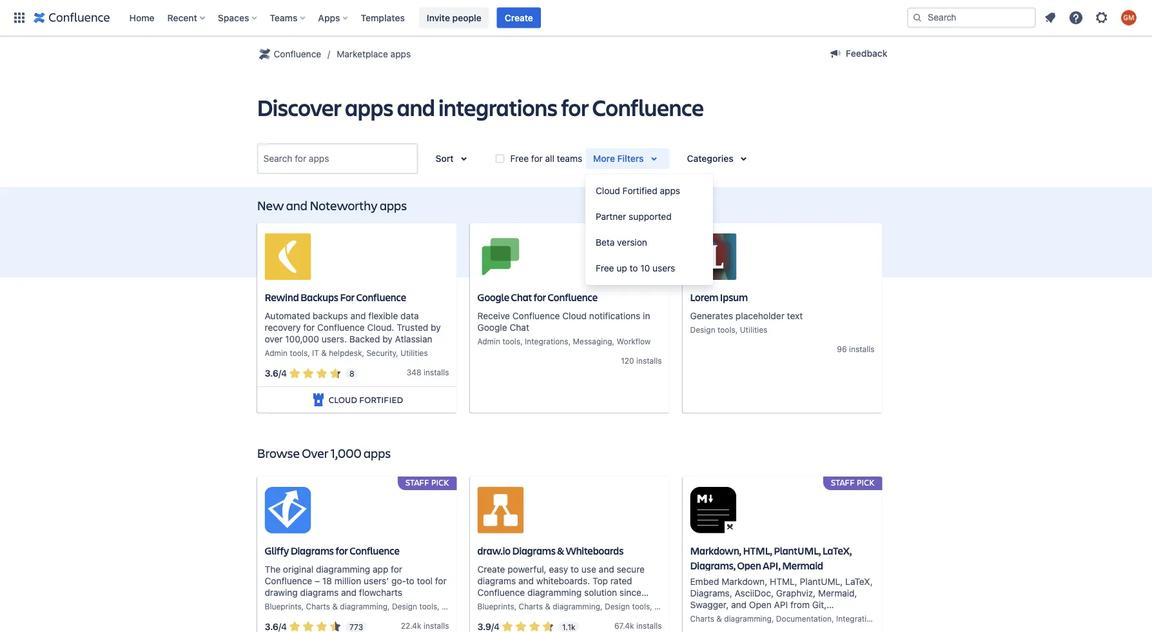 Task type: describe. For each thing, give the bounding box(es) containing it.
asciidoc,
[[735, 588, 774, 598]]

use
[[582, 564, 596, 574]]

, down "backed"
[[362, 348, 364, 357]]

settings icon image
[[1094, 10, 1110, 25]]

apps
[[318, 12, 340, 23]]

fortified
[[359, 393, 403, 405]]

2 horizontal spatial charts
[[690, 614, 715, 623]]

marketplace
[[337, 49, 388, 59]]

html, inside embed markdown, html, plantuml, latex, diagrams, asciidoc, graphviz, mermaid, swagger, and open api from git, attachments or text
[[770, 576, 798, 587]]

text inside embed markdown, html, plantuml, latex, diagrams, asciidoc, graphviz, mermaid, swagger, and open api from git, attachments or text
[[757, 611, 773, 622]]

diagrams for &
[[512, 544, 556, 557]]

top
[[593, 575, 608, 586]]

1 google from the top
[[478, 291, 509, 304]]

automated
[[265, 310, 310, 321]]

2 macros from the left
[[655, 602, 682, 611]]

receive confluence cloud notifications in google chat admin tools , integrations , messaging , workflow
[[478, 310, 651, 346]]

data
[[401, 310, 419, 321]]

for up million
[[336, 544, 348, 557]]

apps button
[[314, 7, 353, 28]]

discover
[[257, 92, 341, 122]]

markdown, inside markdown, html, plantuml, latex, diagrams, open api, mermaid
[[690, 544, 742, 557]]

blueprints , charts & diagramming , design tools , macros
[[478, 602, 682, 611]]

backed
[[349, 334, 380, 344]]

security
[[367, 348, 396, 357]]

open inside markdown, html, plantuml, latex, diagrams, open api, mermaid
[[737, 559, 761, 572]]

users'
[[364, 575, 389, 586]]

confluence inside receive confluence cloud notifications in google chat admin tools , integrations , messaging , workflow
[[513, 310, 560, 321]]

s for gliffy diagrams for confluence
[[445, 621, 449, 630]]

for
[[340, 291, 355, 304]]

cloud
[[329, 393, 357, 405]]

and inside 'the original diagramming app for confluence – 18 million users' go-to tool for drawing diagrams and flowcharts blueprints , charts & diagramming , design tools , macros'
[[341, 587, 357, 598]]

, right 2013
[[514, 602, 517, 611]]

, left workflow
[[612, 337, 615, 346]]

96
[[837, 345, 847, 354]]

, left messaging
[[569, 337, 571, 346]]

home
[[129, 12, 155, 23]]

recovery
[[265, 322, 301, 333]]

1 horizontal spatial by
[[431, 322, 441, 333]]

global element
[[8, 0, 905, 36]]

beta
[[596, 237, 615, 248]]

up
[[617, 263, 627, 273]]

lorem
[[690, 291, 719, 304]]

placeholder
[[736, 310, 785, 321]]

& down whiteboards.
[[545, 602, 551, 611]]

confluence inside confluence link
[[274, 49, 321, 59]]

confluence up filters
[[592, 92, 704, 122]]

pick for confluence
[[431, 477, 449, 488]]

templates
[[361, 12, 405, 23]]

for left all
[[531, 153, 543, 164]]

open inside embed markdown, html, plantuml, latex, diagrams, asciidoc, graphviz, mermaid, swagger, and open api from git, attachments or text
[[749, 599, 772, 610]]

to inside create powerful, easy to use and secure diagrams and whiteboards. top rated confluence diagramming solution since 2013
[[571, 564, 579, 574]]

users
[[653, 263, 675, 273]]

cloud inside receive confluence cloud notifications in google chat admin tools , integrations , messaging , workflow
[[563, 310, 587, 321]]

invite people
[[427, 12, 482, 23]]

s right 96
[[871, 345, 875, 354]]

helpdesk
[[329, 348, 362, 357]]

invite
[[427, 12, 450, 23]]

confluence inside automated backups and flexible data recovery for confluence cloud. trusted by over 100,000 users. backed by atlassian admin tools , it & helpdesk , security , utilities
[[317, 322, 365, 333]]

for up receive confluence cloud notifications in google chat admin tools , integrations , messaging , workflow
[[534, 291, 546, 304]]

feedback
[[846, 48, 888, 59]]

chat inside receive confluence cloud notifications in google chat admin tools , integrations , messaging , workflow
[[510, 322, 529, 333]]

diagrams for for
[[291, 544, 334, 557]]

tools down since
[[632, 602, 650, 611]]

, down solution
[[600, 602, 603, 611]]

google inside receive confluence cloud notifications in google chat admin tools , integrations , messaging , workflow
[[478, 322, 507, 333]]

ipsum
[[720, 291, 748, 304]]

teams
[[557, 153, 582, 164]]

install for gliffy diagrams for confluence
[[424, 621, 445, 630]]

categories
[[687, 153, 734, 164]]

, down google chat for confluence
[[521, 337, 523, 346]]

over
[[302, 444, 329, 461]]

it
[[312, 348, 319, 357]]

apps right '1,000'
[[364, 444, 391, 461]]

3.6 for rewind
[[265, 368, 279, 379]]

1 horizontal spatial charts
[[519, 602, 543, 611]]

noteworthy
[[310, 196, 378, 213]]

install right 120
[[637, 356, 658, 365]]

filters
[[618, 153, 644, 164]]

recent button
[[164, 7, 210, 28]]

embed markdown, html, plantuml, latex, diagrams, asciidoc, graphviz, mermaid, swagger, and open api from git, attachments or text
[[690, 576, 873, 622]]

1 horizontal spatial integrations
[[836, 614, 880, 623]]

spaces button
[[214, 7, 262, 28]]

from
[[791, 599, 810, 610]]

, right the or
[[772, 614, 774, 623]]

gliffy diagrams for confluence image
[[265, 487, 311, 533]]

git,
[[812, 599, 827, 610]]

secure
[[617, 564, 645, 574]]

admin inside automated backups and flexible data recovery for confluence cloud. trusted by over 100,000 users. backed by atlassian admin tools , it & helpdesk , security , utilities
[[265, 348, 288, 357]]

receive
[[478, 310, 510, 321]]

0 vertical spatial chat
[[511, 291, 532, 304]]

design inside generates placeholder text design tools , utilities
[[690, 325, 716, 334]]

users.
[[322, 334, 347, 344]]

gliffy diagrams for confluence
[[265, 544, 400, 557]]

cloud fortified apps
[[596, 185, 680, 196]]

messaging
[[573, 337, 612, 346]]

cloud fortified
[[329, 393, 403, 405]]

confluence link
[[257, 46, 321, 62]]

spaces
[[218, 12, 249, 23]]

over
[[265, 334, 283, 344]]

, down original
[[302, 602, 304, 611]]

the
[[265, 564, 281, 574]]

more filters
[[593, 153, 644, 164]]

tools inside automated backups and flexible data recovery for confluence cloud. trusted by over 100,000 users. backed by atlassian admin tools , it & helpdesk , security , utilities
[[290, 348, 308, 357]]

plantuml, inside embed markdown, html, plantuml, latex, diagrams, asciidoc, graphviz, mermaid, swagger, and open api from git, attachments or text
[[800, 576, 843, 587]]

, down atlassian
[[396, 348, 398, 357]]

appswitcher icon image
[[12, 10, 27, 25]]

search image
[[913, 13, 923, 23]]

diagrams inside 'the original diagramming app for confluence – 18 million users' go-to tool for drawing diagrams and flowcharts blueprints , charts & diagramming , design tools , macros'
[[300, 587, 339, 598]]

plantuml, inside markdown, html, plantuml, latex, diagrams, open api, mermaid
[[774, 544, 821, 557]]

mermaid
[[782, 559, 823, 572]]

macros inside 'the original diagramming app for confluence – 18 million users' go-to tool for drawing diagrams and flowcharts blueprints , charts & diagramming , design tools , macros'
[[442, 602, 469, 611]]

for right tool
[[435, 575, 447, 586]]

& up easy
[[557, 544, 564, 557]]

3.6 for gliffy
[[265, 621, 279, 632]]

diagrams inside create powerful, easy to use and secure diagrams and whiteboards. top rated confluence diagramming solution since 2013
[[478, 575, 516, 586]]

staff for confluence
[[406, 477, 429, 488]]

tools inside generates placeholder text design tools , utilities
[[718, 325, 736, 334]]

, down mermaid,
[[832, 614, 834, 623]]

marketplace apps
[[337, 49, 411, 59]]

whiteboards
[[566, 544, 624, 557]]

google chat for confluence
[[478, 291, 598, 304]]

graphviz,
[[776, 588, 816, 598]]

api
[[774, 599, 788, 610]]

22.4k
[[401, 621, 422, 630]]

confluence up receive confluence cloud notifications in google chat admin tools , integrations , messaging , workflow
[[548, 291, 598, 304]]

cloud.
[[367, 322, 394, 333]]

embed
[[690, 576, 719, 587]]

pick for latex,
[[857, 477, 875, 488]]

million
[[335, 575, 361, 586]]

markdown, html, plantuml, latex, diagrams, open api, mermaid image
[[690, 487, 737, 533]]

3.6 / 4 for rewind
[[265, 368, 287, 379]]

8
[[350, 369, 354, 378]]

create powerful, easy to use and secure diagrams and whiteboards. top rated confluence diagramming solution since 2013
[[478, 564, 645, 609]]

staff for latex,
[[831, 477, 855, 488]]

, left the it
[[308, 348, 310, 357]]

create for create
[[505, 12, 533, 23]]

solution
[[584, 587, 617, 598]]

api,
[[763, 559, 781, 572]]

backups
[[301, 291, 338, 304]]

teams
[[270, 12, 298, 23]]

2 blueprints from the left
[[478, 602, 514, 611]]

people
[[453, 12, 482, 23]]

1.1k
[[562, 622, 576, 631]]

generates placeholder text design tools , utilities
[[690, 310, 803, 334]]



Task type: vqa. For each thing, say whether or not it's contained in the screenshot.
96
yes



Task type: locate. For each thing, give the bounding box(es) containing it.
partner supported button
[[586, 204, 713, 230]]

s for draw.io diagrams & whiteboards
[[658, 621, 662, 630]]

1 horizontal spatial pick
[[857, 477, 875, 488]]

open left "api,"
[[737, 559, 761, 572]]

easy
[[549, 564, 568, 574]]

diagramming up 1.1k
[[553, 602, 600, 611]]

your profile and preferences image
[[1121, 10, 1137, 25]]

staff pick
[[406, 477, 449, 488], [831, 477, 875, 488]]

design down since
[[605, 602, 630, 611]]

1 vertical spatial google
[[478, 322, 507, 333]]

tools inside 'the original diagramming app for confluence – 18 million users' go-to tool for drawing diagrams and flowcharts blueprints , charts & diagramming , design tools , macros'
[[419, 602, 437, 611]]

/ down 2013
[[491, 621, 494, 632]]

integrations
[[439, 92, 558, 122]]

install right 96
[[849, 345, 871, 354]]

0 vertical spatial text
[[787, 310, 803, 321]]

0 horizontal spatial diagrams
[[291, 544, 334, 557]]

1 vertical spatial to
[[571, 564, 579, 574]]

2 staff from the left
[[831, 477, 855, 488]]

0 horizontal spatial macros
[[442, 602, 469, 611]]

banner
[[0, 0, 1152, 36]]

0 vertical spatial google
[[478, 291, 509, 304]]

chat
[[511, 291, 532, 304], [510, 322, 529, 333]]

0 horizontal spatial by
[[383, 334, 393, 344]]

0 horizontal spatial charts
[[306, 602, 330, 611]]

utilities inside generates placeholder text design tools , utilities
[[740, 325, 768, 334]]

tools down generates
[[718, 325, 736, 334]]

to inside 'the original diagramming app for confluence – 18 million users' go-to tool for drawing diagrams and flowcharts blueprints , charts & diagramming , design tools , macros'
[[406, 575, 415, 586]]

0 horizontal spatial to
[[406, 575, 415, 586]]

install for rewind backups for confluence
[[424, 368, 445, 377]]

diagramming up 773
[[340, 602, 388, 611]]

text right the or
[[757, 611, 773, 622]]

invite people button
[[419, 7, 489, 28]]

chat down receive
[[510, 322, 529, 333]]

0 horizontal spatial utilities
[[401, 348, 428, 357]]

apps right noteworthy
[[380, 196, 407, 213]]

1 diagrams, from the top
[[690, 559, 736, 572]]

1,000
[[331, 444, 362, 461]]

1 vertical spatial plantuml,
[[800, 576, 843, 587]]

1 blueprints from the left
[[265, 602, 302, 611]]

cloud up messaging
[[563, 310, 587, 321]]

blueprints inside 'the original diagramming app for confluence – 18 million users' go-to tool for drawing diagrams and flowcharts blueprints , charts & diagramming , design tools , macros'
[[265, 602, 302, 611]]

tools up 22.4k install s at bottom
[[419, 602, 437, 611]]

beta version
[[596, 237, 647, 248]]

0 vertical spatial admin
[[478, 337, 500, 346]]

2 google from the top
[[478, 322, 507, 333]]

backups
[[313, 310, 348, 321]]

draw.io
[[478, 544, 511, 557]]

1 3.6 from the top
[[265, 368, 279, 379]]

3.6 / 4 for gliffy
[[265, 621, 287, 632]]

Search field
[[907, 7, 1036, 28]]

, up 67.4k install s on the bottom right
[[650, 602, 653, 611]]

chat down "google chat for confluence" image
[[511, 291, 532, 304]]

0 horizontal spatial admin
[[265, 348, 288, 357]]

markdown, up embed
[[690, 544, 742, 557]]

flexible
[[368, 310, 398, 321]]

diagrams up powerful,
[[512, 544, 556, 557]]

home link
[[125, 7, 158, 28]]

& inside automated backups and flexible data recovery for confluence cloud. trusted by over 100,000 users. backed by atlassian admin tools , it & helpdesk , security , utilities
[[321, 348, 327, 357]]

2 3.6 from the top
[[265, 621, 279, 632]]

2013
[[478, 599, 498, 609]]

design up the 22.4k
[[392, 602, 417, 611]]

confluence up flexible
[[356, 291, 406, 304]]

1 horizontal spatial free
[[596, 263, 614, 273]]

diagrams, up swagger,
[[690, 588, 732, 598]]

apps inside button
[[660, 185, 680, 196]]

plantuml, up mermaid
[[774, 544, 821, 557]]

0 horizontal spatial diagrams
[[300, 587, 339, 598]]

google
[[478, 291, 509, 304], [478, 322, 507, 333]]

4 for gliffy
[[281, 621, 287, 632]]

diagramming down asciidoc,
[[724, 614, 772, 623]]

free up to 10 users button
[[586, 255, 713, 281]]

0 horizontal spatial staff pick
[[406, 477, 449, 488]]

& right the it
[[321, 348, 327, 357]]

markdown, html, plantuml, latex, diagrams, open api, mermaid
[[690, 544, 852, 572]]

diagramming inside create powerful, easy to use and secure diagrams and whiteboards. top rated confluence diagramming solution since 2013
[[528, 587, 582, 598]]

/ for gliffy
[[279, 621, 281, 632]]

0 vertical spatial open
[[737, 559, 761, 572]]

workflow
[[617, 337, 651, 346]]

18
[[322, 575, 332, 586]]

markdown, inside embed markdown, html, plantuml, latex, diagrams, asciidoc, graphviz, mermaid, swagger, and open api from git, attachments or text
[[722, 576, 768, 587]]

text inside generates placeholder text design tools , utilities
[[787, 310, 803, 321]]

supported
[[629, 211, 672, 222]]

plantuml,
[[774, 544, 821, 557], [800, 576, 843, 587]]

2 3.6 / 4 from the top
[[265, 621, 287, 632]]

4 down over
[[281, 368, 287, 379]]

or
[[746, 611, 754, 622]]

1 vertical spatial free
[[596, 263, 614, 273]]

blueprints down drawing
[[265, 602, 302, 611]]

admin down receive
[[478, 337, 500, 346]]

0 horizontal spatial blueprints
[[265, 602, 302, 611]]

0 vertical spatial 3.6
[[265, 368, 279, 379]]

create for create powerful, easy to use and secure diagrams and whiteboards. top rated confluence diagramming solution since 2013
[[478, 564, 505, 574]]

free for free for all teams
[[510, 153, 529, 164]]

, inside generates placeholder text design tools , utilities
[[736, 325, 738, 334]]

pick
[[431, 477, 449, 488], [857, 477, 875, 488]]

integrations inside receive confluence cloud notifications in google chat admin tools , integrations , messaging , workflow
[[525, 337, 569, 346]]

for up 100,000 on the bottom left of page
[[303, 322, 315, 333]]

–
[[315, 575, 320, 586]]

to
[[630, 263, 638, 273], [571, 564, 579, 574], [406, 575, 415, 586]]

0 vertical spatial integrations
[[525, 337, 569, 346]]

2 horizontal spatial to
[[630, 263, 638, 273]]

design down generates
[[690, 325, 716, 334]]

s right 348
[[445, 368, 449, 377]]

diagrams, inside embed markdown, html, plantuml, latex, diagrams, asciidoc, graphviz, mermaid, swagger, and open api from git, attachments or text
[[690, 588, 732, 598]]

1 staff from the left
[[406, 477, 429, 488]]

348 install s
[[407, 368, 449, 377]]

2 horizontal spatial design
[[690, 325, 716, 334]]

text
[[787, 310, 803, 321], [757, 611, 773, 622]]

&
[[321, 348, 327, 357], [557, 544, 564, 557], [332, 602, 338, 611], [545, 602, 551, 611], [717, 614, 722, 623]]

drawing
[[265, 587, 298, 598]]

html,
[[743, 544, 772, 557], [770, 576, 798, 587]]

4 down drawing
[[281, 621, 287, 632]]

/ for rewind
[[279, 368, 281, 379]]

1 vertical spatial admin
[[265, 348, 288, 357]]

1 horizontal spatial diagrams
[[512, 544, 556, 557]]

s
[[871, 345, 875, 354], [658, 356, 662, 365], [445, 368, 449, 377], [445, 621, 449, 630], [658, 621, 662, 630]]

confluence inside create powerful, easy to use and secure diagrams and whiteboards. top rated confluence diagramming solution since 2013
[[478, 587, 525, 598]]

plantuml, up mermaid,
[[800, 576, 843, 587]]

s right 120
[[658, 356, 662, 365]]

confluence up users.
[[317, 322, 365, 333]]

staff pick for gliffy diagrams for confluence
[[406, 477, 449, 488]]

1 vertical spatial chat
[[510, 322, 529, 333]]

html, up the graphviz,
[[770, 576, 798, 587]]

for inside automated backups and flexible data recovery for confluence cloud. trusted by over 100,000 users. backed by atlassian admin tools , it & helpdesk , security , utilities
[[303, 322, 315, 333]]

and inside embed markdown, html, plantuml, latex, diagrams, asciidoc, graphviz, mermaid, swagger, and open api from git, attachments or text
[[731, 599, 747, 610]]

more
[[593, 153, 615, 164]]

charts down swagger,
[[690, 614, 715, 623]]

group containing cloud fortified apps
[[586, 174, 713, 285]]

s for rewind backups for confluence
[[445, 368, 449, 377]]

documentation
[[776, 614, 832, 623]]

feedback button
[[820, 43, 895, 64]]

lorem ipsum image
[[690, 233, 737, 280]]

google up receive
[[478, 291, 509, 304]]

partner
[[596, 211, 626, 222]]

4 for rewind
[[281, 368, 287, 379]]

,
[[736, 325, 738, 334], [521, 337, 523, 346], [569, 337, 571, 346], [612, 337, 615, 346], [308, 348, 310, 357], [362, 348, 364, 357], [396, 348, 398, 357], [302, 602, 304, 611], [388, 602, 390, 611], [437, 602, 440, 611], [514, 602, 517, 611], [600, 602, 603, 611], [650, 602, 653, 611], [772, 614, 774, 623], [832, 614, 834, 623]]

1 3.6 / 4 from the top
[[265, 368, 287, 379]]

confluence image
[[34, 10, 110, 25], [34, 10, 110, 25]]

tools
[[718, 325, 736, 334], [503, 337, 521, 346], [290, 348, 308, 357], [419, 602, 437, 611], [632, 602, 650, 611]]

cloud fortified app badge image
[[311, 392, 326, 407]]

1 horizontal spatial admin
[[478, 337, 500, 346]]

gliffy
[[265, 544, 289, 557]]

1 horizontal spatial cloud
[[596, 185, 620, 196]]

design
[[690, 325, 716, 334], [392, 602, 417, 611], [605, 602, 630, 611]]

0 vertical spatial plantuml,
[[774, 544, 821, 557]]

0 vertical spatial by
[[431, 322, 441, 333]]

0 vertical spatial diagrams,
[[690, 559, 736, 572]]

0 horizontal spatial integrations
[[525, 337, 569, 346]]

install right 348
[[424, 368, 445, 377]]

utilities down atlassian
[[401, 348, 428, 357]]

draw.io diagrams & whiteboards image
[[478, 487, 524, 533]]

22.4k install s
[[401, 621, 449, 630]]

0 horizontal spatial text
[[757, 611, 773, 622]]

since
[[620, 587, 642, 598]]

diagrams, inside markdown, html, plantuml, latex, diagrams, open api, mermaid
[[690, 559, 736, 572]]

by right trusted
[[431, 322, 441, 333]]

free left up
[[596, 263, 614, 273]]

1 horizontal spatial design
[[605, 602, 630, 611]]

1 macros from the left
[[442, 602, 469, 611]]

3.9
[[478, 621, 491, 632]]

utilities
[[740, 325, 768, 334], [401, 348, 428, 357]]

google down receive
[[478, 322, 507, 333]]

4
[[281, 368, 287, 379], [281, 621, 287, 632], [494, 621, 500, 632]]

1 horizontal spatial macros
[[655, 602, 682, 611]]

recent
[[167, 12, 197, 23]]

0 vertical spatial diagrams
[[478, 575, 516, 586]]

1 horizontal spatial to
[[571, 564, 579, 574]]

& down swagger,
[[717, 614, 722, 623]]

cloud up partner
[[596, 185, 620, 196]]

2 diagrams from the left
[[512, 544, 556, 557]]

1 vertical spatial open
[[749, 599, 772, 610]]

0 vertical spatial create
[[505, 12, 533, 23]]

free for all teams
[[510, 153, 582, 164]]

latex, inside embed markdown, html, plantuml, latex, diagrams, asciidoc, graphviz, mermaid, swagger, and open api from git, attachments or text
[[846, 576, 873, 587]]

1 vertical spatial diagrams
[[300, 587, 339, 598]]

create inside the global element
[[505, 12, 533, 23]]

4 for draw.io
[[494, 621, 500, 632]]

/ for draw.io
[[491, 621, 494, 632]]

2 vertical spatial to
[[406, 575, 415, 586]]

charts inside 'the original diagramming app for confluence – 18 million users' go-to tool for drawing diagrams and flowcharts blueprints , charts & diagramming , design tools , macros'
[[306, 602, 330, 611]]

3.6 / 4 down over
[[265, 368, 287, 379]]

0 vertical spatial cloud
[[596, 185, 620, 196]]

google chat for confluence image
[[478, 233, 524, 280]]

1 horizontal spatial diagrams
[[478, 575, 516, 586]]

confluence down google chat for confluence
[[513, 310, 560, 321]]

s right 67.4k
[[658, 621, 662, 630]]

notification icon image
[[1043, 10, 1058, 25]]

confluence up app
[[350, 544, 400, 557]]

and inside automated backups and flexible data recovery for confluence cloud. trusted by over 100,000 users. backed by atlassian admin tools , it & helpdesk , security , utilities
[[350, 310, 366, 321]]

1 horizontal spatial staff
[[831, 477, 855, 488]]

0 horizontal spatial staff
[[406, 477, 429, 488]]

& down million
[[332, 602, 338, 611]]

1 horizontal spatial utilities
[[740, 325, 768, 334]]

lorem ipsum
[[690, 291, 748, 304]]

0 vertical spatial markdown,
[[690, 544, 742, 557]]

go-
[[392, 575, 406, 586]]

120 install s
[[621, 356, 662, 365]]

partner supported
[[596, 211, 672, 222]]

0 vertical spatial latex,
[[823, 544, 852, 557]]

new and noteworthy apps
[[257, 196, 407, 213]]

utilities down placeholder
[[740, 325, 768, 334]]

1 horizontal spatial staff pick
[[831, 477, 875, 488]]

3.6 down drawing
[[265, 621, 279, 632]]

2 diagrams, from the top
[[690, 588, 732, 598]]

apps down marketplace apps link
[[345, 92, 393, 122]]

mermaid,
[[818, 588, 857, 598]]

apps right marketplace
[[391, 49, 411, 59]]

help icon image
[[1069, 10, 1084, 25]]

1 vertical spatial markdown,
[[722, 576, 768, 587]]

whiteboards.
[[536, 575, 590, 586]]

1 vertical spatial 3.6
[[265, 621, 279, 632]]

773
[[350, 622, 363, 631]]

macros left 2013
[[442, 602, 469, 611]]

4 right 3.9
[[494, 621, 500, 632]]

2 staff pick from the left
[[831, 477, 875, 488]]

sort
[[436, 153, 454, 164]]

1 vertical spatial create
[[478, 564, 505, 574]]

1 vertical spatial latex,
[[846, 576, 873, 587]]

67.4k
[[615, 621, 634, 630]]

1 diagrams from the left
[[291, 544, 334, 557]]

create right people
[[505, 12, 533, 23]]

cloud inside button
[[596, 185, 620, 196]]

1 vertical spatial text
[[757, 611, 773, 622]]

staff pick for markdown, html, plantuml, latex, diagrams, open api, mermaid
[[831, 477, 875, 488]]

diagrams,
[[690, 559, 736, 572], [690, 588, 732, 598]]

diagrams down "–"
[[300, 587, 339, 598]]

0 horizontal spatial design
[[392, 602, 417, 611]]

0 vertical spatial utilities
[[740, 325, 768, 334]]

Search for apps field
[[260, 147, 416, 170]]

admin inside receive confluence cloud notifications in google chat admin tools , integrations , messaging , workflow
[[478, 337, 500, 346]]

apps right fortified
[[660, 185, 680, 196]]

0 horizontal spatial free
[[510, 153, 529, 164]]

admin down over
[[265, 348, 288, 357]]

new
[[257, 196, 284, 213]]

0 horizontal spatial pick
[[431, 477, 449, 488]]

blueprints
[[265, 602, 302, 611], [478, 602, 514, 611]]

1 horizontal spatial blueprints
[[478, 602, 514, 611]]

, down placeholder
[[736, 325, 738, 334]]

integrations down mermaid,
[[836, 614, 880, 623]]

for up go-
[[391, 564, 402, 574]]

to left use
[[571, 564, 579, 574]]

confluence down teams dropdown button
[[274, 49, 321, 59]]

, up 22.4k install s at bottom
[[437, 602, 440, 611]]

automated backups and flexible data recovery for confluence cloud. trusted by over 100,000 users. backed by atlassian admin tools , it & helpdesk , security , utilities
[[265, 310, 441, 357]]

to inside button
[[630, 263, 638, 273]]

348
[[407, 368, 422, 377]]

1 vertical spatial 3.6 / 4
[[265, 621, 287, 632]]

beta version button
[[586, 230, 713, 255]]

confluence inside 'the original diagramming app for confluence – 18 million users' go-to tool for drawing diagrams and flowcharts blueprints , charts & diagramming , design tools , macros'
[[265, 575, 312, 586]]

0 vertical spatial 3.6 / 4
[[265, 368, 287, 379]]

rated
[[611, 575, 632, 586]]

context icon image
[[257, 46, 272, 62], [257, 46, 272, 62]]

install for draw.io diagrams & whiteboards
[[637, 621, 658, 630]]

, down flowcharts at the bottom of the page
[[388, 602, 390, 611]]

charts down powerful,
[[519, 602, 543, 611]]

96 install s
[[837, 345, 875, 354]]

attachments
[[690, 611, 743, 622]]

tools inside receive confluence cloud notifications in google chat admin tools , integrations , messaging , workflow
[[503, 337, 521, 346]]

markdown, up asciidoc,
[[722, 576, 768, 587]]

1 vertical spatial html,
[[770, 576, 798, 587]]

utilities inside automated backups and flexible data recovery for confluence cloud. trusted by over 100,000 users. backed by atlassian admin tools , it & helpdesk , security , utilities
[[401, 348, 428, 357]]

1 vertical spatial by
[[383, 334, 393, 344]]

charts down "–"
[[306, 602, 330, 611]]

tools down 100,000 on the bottom left of page
[[290, 348, 308, 357]]

free up to 10 users
[[596, 263, 675, 273]]

0 vertical spatial html,
[[743, 544, 772, 557]]

diagrams
[[291, 544, 334, 557], [512, 544, 556, 557]]

create inside create powerful, easy to use and secure diagrams and whiteboards. top rated confluence diagramming solution since 2013
[[478, 564, 505, 574]]

charts & diagramming , documentation , integrations
[[690, 614, 880, 623]]

html, inside markdown, html, plantuml, latex, diagrams, open api, mermaid
[[743, 544, 772, 557]]

2 pick from the left
[[857, 477, 875, 488]]

cloud fortified apps button
[[586, 178, 713, 204]]

rewind backups for confluence image
[[265, 233, 311, 280]]

templates link
[[357, 7, 409, 28]]

/ down drawing
[[279, 621, 281, 632]]

integrations
[[525, 337, 569, 346], [836, 614, 880, 623]]

0 vertical spatial to
[[630, 263, 638, 273]]

latex, inside markdown, html, plantuml, latex, diagrams, open api, mermaid
[[823, 544, 852, 557]]

1 vertical spatial cloud
[[563, 310, 587, 321]]

1 horizontal spatial text
[[787, 310, 803, 321]]

confluence up drawing
[[265, 575, 312, 586]]

1 staff pick from the left
[[406, 477, 449, 488]]

3.6 / 4 down drawing
[[265, 621, 287, 632]]

design inside 'the original diagramming app for confluence – 18 million users' go-to tool for drawing diagrams and flowcharts blueprints , charts & diagramming , design tools , macros'
[[392, 602, 417, 611]]

latex, up mermaid,
[[846, 576, 873, 587]]

1 vertical spatial integrations
[[836, 614, 880, 623]]

0 horizontal spatial cloud
[[563, 310, 587, 321]]

0 vertical spatial free
[[510, 153, 529, 164]]

version
[[617, 237, 647, 248]]

group
[[586, 174, 713, 285]]

for up teams
[[561, 92, 589, 122]]

1 pick from the left
[[431, 477, 449, 488]]

fortified
[[623, 185, 658, 196]]

open down asciidoc,
[[749, 599, 772, 610]]

diagrams
[[478, 575, 516, 586], [300, 587, 339, 598]]

1 vertical spatial utilities
[[401, 348, 428, 357]]

in
[[643, 310, 650, 321]]

flowcharts
[[359, 587, 402, 598]]

banner containing home
[[0, 0, 1152, 36]]

free for free up to 10 users
[[596, 263, 614, 273]]

create down draw.io
[[478, 564, 505, 574]]

s right the 22.4k
[[445, 621, 449, 630]]

1 vertical spatial diagrams,
[[690, 588, 732, 598]]

html, up "api,"
[[743, 544, 772, 557]]

blueprints up 3.9 / 4
[[478, 602, 514, 611]]

& inside 'the original diagramming app for confluence – 18 million users' go-to tool for drawing diagrams and flowcharts blueprints , charts & diagramming , design tools , macros'
[[332, 602, 338, 611]]

free inside button
[[596, 263, 614, 273]]

confluence up 2013
[[478, 587, 525, 598]]

by down cloud.
[[383, 334, 393, 344]]

diagramming up million
[[316, 564, 370, 574]]



